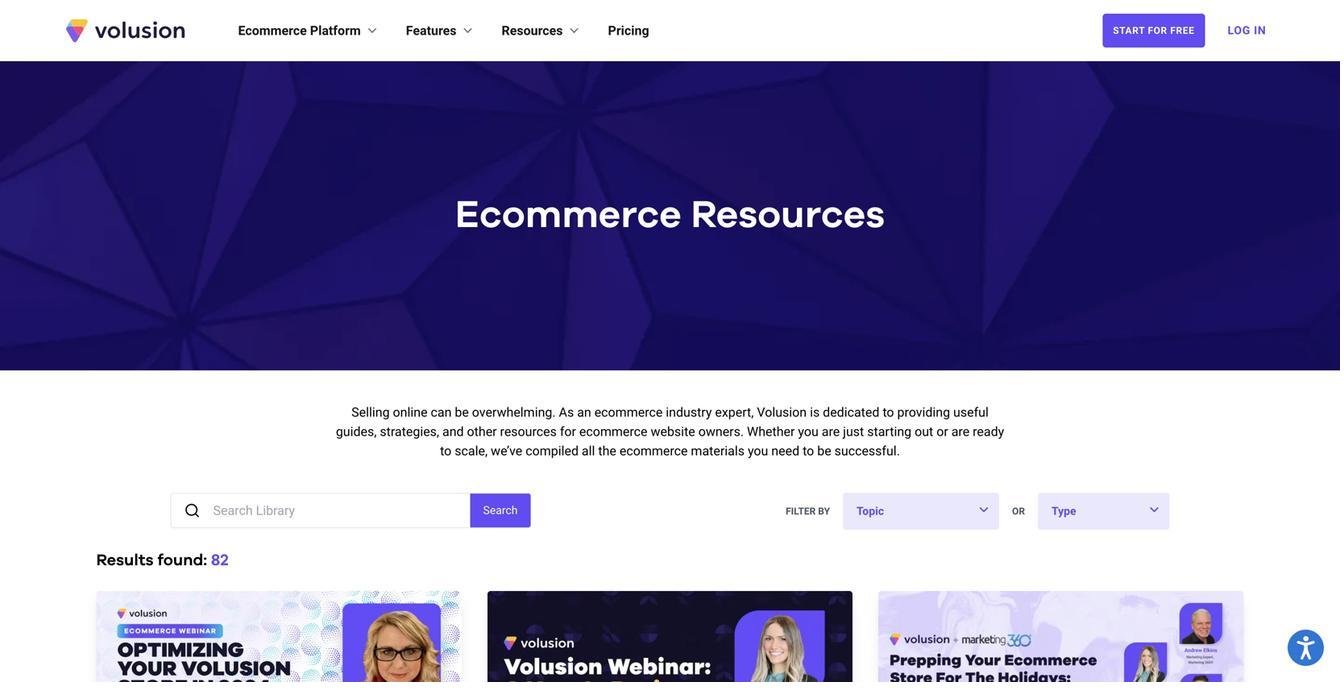 Task type: locate. For each thing, give the bounding box(es) containing it.
ecommerce
[[595, 405, 663, 420], [579, 424, 648, 440], [620, 444, 688, 459]]

0 vertical spatial resources
[[502, 23, 563, 38]]

1 horizontal spatial be
[[817, 444, 831, 459]]

and
[[442, 424, 464, 440]]

you down whether
[[748, 444, 768, 459]]

0 horizontal spatial are
[[822, 424, 840, 440]]

1 horizontal spatial resources
[[691, 197, 885, 235]]

resources inside dropdown button
[[502, 23, 563, 38]]

are
[[822, 424, 840, 440], [952, 424, 970, 440]]

results found: 82
[[96, 553, 229, 569]]

0 horizontal spatial be
[[455, 405, 469, 420]]

website
[[651, 424, 695, 440]]

found:
[[157, 553, 207, 569]]

ecommerce for ecommerce resources
[[455, 197, 682, 235]]

0 vertical spatial ecommerce
[[238, 23, 307, 38]]

selling online can be overwhelming. as an ecommerce industry expert, volusion is dedicated to providing useful guides, strategies, and other resources for ecommerce website owners. whether you are just starting out or are ready to scale, we've compiled all the ecommerce materials you need to be successful.
[[336, 405, 1004, 459]]

ecommerce resources
[[455, 197, 885, 235]]

are right or
[[952, 424, 970, 440]]

filter by
[[786, 506, 830, 517]]

0 vertical spatial you
[[798, 424, 819, 440]]

is
[[810, 405, 820, 420]]

0 horizontal spatial to
[[440, 444, 452, 459]]

materials
[[691, 444, 745, 459]]

search
[[483, 504, 518, 517]]

to right need
[[803, 444, 814, 459]]

ecommerce platform
[[238, 23, 361, 38]]

successful.
[[835, 444, 900, 459]]

you
[[798, 424, 819, 440], [748, 444, 768, 459]]

1 horizontal spatial ecommerce
[[455, 197, 682, 235]]

need
[[772, 444, 800, 459]]

online
[[393, 405, 428, 420]]

ecommerce inside dropdown button
[[238, 23, 307, 38]]

are left the just
[[822, 424, 840, 440]]

ecommerce
[[238, 23, 307, 38], [455, 197, 682, 235]]

strategies,
[[380, 424, 439, 440]]

1 are from the left
[[822, 424, 840, 440]]

results
[[96, 553, 154, 569]]

features
[[406, 23, 457, 38]]

in
[[1254, 24, 1267, 37]]

2 vertical spatial ecommerce
[[620, 444, 688, 459]]

0 horizontal spatial resources
[[502, 23, 563, 38]]

Search Library field
[[213, 494, 470, 528]]

resources
[[502, 23, 563, 38], [691, 197, 885, 235]]

or
[[937, 424, 948, 440]]

1 vertical spatial be
[[817, 444, 831, 459]]

to down and
[[440, 444, 452, 459]]

you down the is
[[798, 424, 819, 440]]

to
[[883, 405, 894, 420], [440, 444, 452, 459], [803, 444, 814, 459]]

1 vertical spatial ecommerce
[[455, 197, 682, 235]]

owners.
[[699, 424, 744, 440]]

1 vertical spatial you
[[748, 444, 768, 459]]

start for free
[[1113, 25, 1195, 36]]

search button
[[470, 494, 531, 528]]

pricing
[[608, 23, 649, 38]]

we've
[[491, 444, 522, 459]]

filter
[[786, 506, 816, 517]]

0 horizontal spatial ecommerce
[[238, 23, 307, 38]]

other
[[467, 424, 497, 440]]

be right can
[[455, 405, 469, 420]]

the
[[598, 444, 616, 459]]

1 vertical spatial ecommerce
[[579, 424, 648, 440]]

selling
[[352, 405, 390, 420]]

or
[[1012, 506, 1025, 517]]

volusion
[[757, 405, 807, 420]]

useful
[[953, 405, 989, 420]]

compiled
[[526, 444, 579, 459]]

2 are from the left
[[952, 424, 970, 440]]

start for free link
[[1103, 14, 1205, 48]]

to up starting
[[883, 405, 894, 420]]

be
[[455, 405, 469, 420], [817, 444, 831, 459]]

be right need
[[817, 444, 831, 459]]

1 horizontal spatial are
[[952, 424, 970, 440]]



Task type: vqa. For each thing, say whether or not it's contained in the screenshot.
the leftmost "Pay"
no



Task type: describe. For each thing, give the bounding box(es) containing it.
an
[[577, 405, 591, 420]]

2 horizontal spatial to
[[883, 405, 894, 420]]

out
[[915, 424, 933, 440]]

for
[[560, 424, 576, 440]]

optimizing your volusion store in 2024 image
[[96, 592, 462, 683]]

scale,
[[455, 444, 488, 459]]

prepping your ecommerce store for the holidays image
[[879, 592, 1244, 683]]

0 vertical spatial ecommerce
[[595, 405, 663, 420]]

dedicated
[[823, 405, 880, 420]]

features button
[[406, 21, 476, 40]]

1 vertical spatial resources
[[691, 197, 885, 235]]

ecommerce platform button
[[238, 21, 380, 40]]

0 vertical spatial be
[[455, 405, 469, 420]]

starting
[[867, 424, 912, 440]]

resources button
[[502, 21, 582, 40]]

1 horizontal spatial you
[[798, 424, 819, 440]]

free
[[1171, 25, 1195, 36]]

overwhelming.
[[472, 405, 556, 420]]

all
[[582, 444, 595, 459]]

guides,
[[336, 424, 377, 440]]

volusion webinar: a year in review 2023 image
[[487, 592, 853, 683]]

1 horizontal spatial to
[[803, 444, 814, 459]]

as
[[559, 405, 574, 420]]

for
[[1148, 25, 1168, 36]]

start
[[1113, 25, 1145, 36]]

82
[[211, 553, 229, 569]]

0 horizontal spatial you
[[748, 444, 768, 459]]

resources
[[500, 424, 557, 440]]

log
[[1228, 24, 1251, 37]]

ready
[[973, 424, 1004, 440]]

platform
[[310, 23, 361, 38]]

log in
[[1228, 24, 1267, 37]]

open accessibe: accessibility options, statement and help image
[[1297, 637, 1315, 660]]

providing
[[897, 405, 950, 420]]

ecommerce for ecommerce platform
[[238, 23, 307, 38]]

whether
[[747, 424, 795, 440]]

expert,
[[715, 405, 754, 420]]

industry
[[666, 405, 712, 420]]

can
[[431, 405, 452, 420]]

just
[[843, 424, 864, 440]]

pricing link
[[608, 21, 649, 40]]

by
[[818, 506, 830, 517]]

log in link
[[1218, 13, 1276, 48]]



